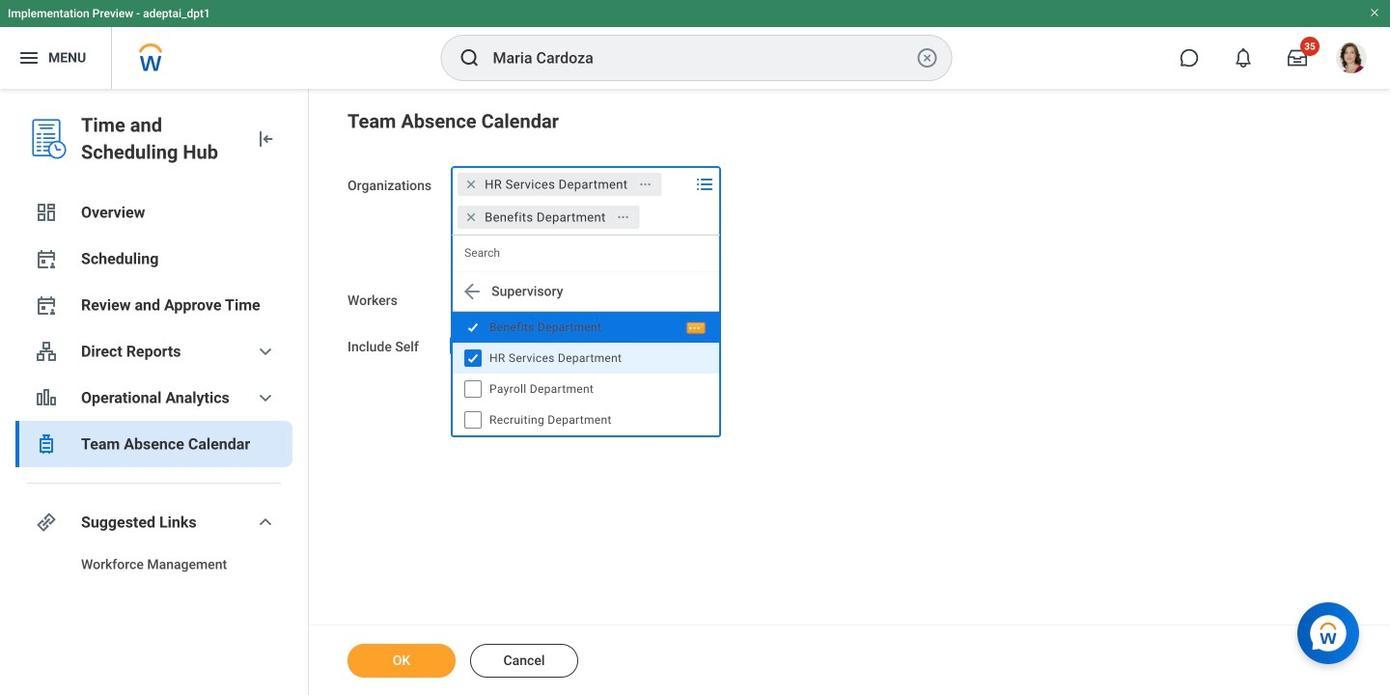 Task type: describe. For each thing, give the bounding box(es) containing it.
related actions image for hr services department element
[[638, 177, 652, 191]]

inbox large image
[[1288, 48, 1307, 68]]

check small image
[[448, 334, 471, 357]]

x circle image
[[916, 46, 939, 70]]

2 search field from the top
[[452, 283, 689, 318]]

2 prompts image from the top
[[693, 288, 717, 311]]

close environment banner image
[[1369, 7, 1381, 18]]

profile logan mcneil image
[[1336, 42, 1367, 77]]

2 horizontal spatial related actions image
[[688, 321, 702, 335]]

justify image
[[17, 46, 41, 70]]

Search Workday  search field
[[493, 37, 912, 79]]

time and scheduling hub element
[[81, 112, 238, 166]]

benefits department, press delete to clear value. option
[[458, 206, 640, 229]]

navigation pane region
[[0, 89, 309, 695]]

chart image
[[35, 386, 58, 409]]

task timeoff image
[[35, 433, 58, 456]]

items selected for organizations list box
[[452, 169, 691, 233]]

view team image
[[35, 340, 58, 363]]



Task type: vqa. For each thing, say whether or not it's contained in the screenshot.
GLOBAL LABOR COST
no



Task type: locate. For each thing, give the bounding box(es) containing it.
1 horizontal spatial related actions image
[[638, 177, 652, 191]]

related actions image for the benefits department element
[[617, 210, 630, 224]]

dashboard image
[[35, 201, 58, 224]]

0 vertical spatial prompts image
[[693, 173, 717, 196]]

hr services department, press delete to clear value. option
[[458, 173, 662, 196]]

Search field
[[452, 236, 718, 270], [452, 283, 689, 318]]

0 vertical spatial related actions image
[[638, 177, 652, 191]]

calendar user solid image
[[35, 247, 58, 270], [35, 293, 58, 317]]

benefits department element
[[485, 209, 606, 226]]

1 vertical spatial search field
[[452, 283, 689, 318]]

prompts image
[[693, 173, 717, 196], [693, 288, 717, 311]]

arrow left image
[[461, 280, 484, 303]]

1 vertical spatial prompts image
[[693, 288, 717, 311]]

1 prompts image from the top
[[693, 173, 717, 196]]

0 vertical spatial calendar user solid image
[[35, 247, 58, 270]]

hr services department element
[[485, 176, 628, 193]]

2 vertical spatial related actions image
[[688, 321, 702, 335]]

1 vertical spatial related actions image
[[617, 210, 630, 224]]

1 search field from the top
[[452, 236, 718, 270]]

1 vertical spatial calendar user solid image
[[35, 293, 58, 317]]

1 calendar user solid image from the top
[[35, 247, 58, 270]]

chevron down small image
[[254, 511, 277, 534]]

x small image
[[462, 175, 481, 194]]

2 calendar user solid image from the top
[[35, 293, 58, 317]]

transformation import image
[[254, 127, 277, 151]]

calendar user solid image up view team image at left
[[35, 293, 58, 317]]

link image
[[35, 511, 58, 534]]

search image
[[458, 46, 481, 70]]

x small image
[[462, 208, 481, 227]]

calendar user solid image down dashboard image
[[35, 247, 58, 270]]

0 vertical spatial search field
[[452, 236, 718, 270]]

0 horizontal spatial related actions image
[[617, 210, 630, 224]]

related actions image
[[638, 177, 652, 191], [617, 210, 630, 224], [688, 321, 702, 335]]

banner
[[0, 0, 1390, 89]]

related actions image inside hr services department, press delete to clear value. option
[[638, 177, 652, 191]]

notifications large image
[[1234, 48, 1253, 68]]



